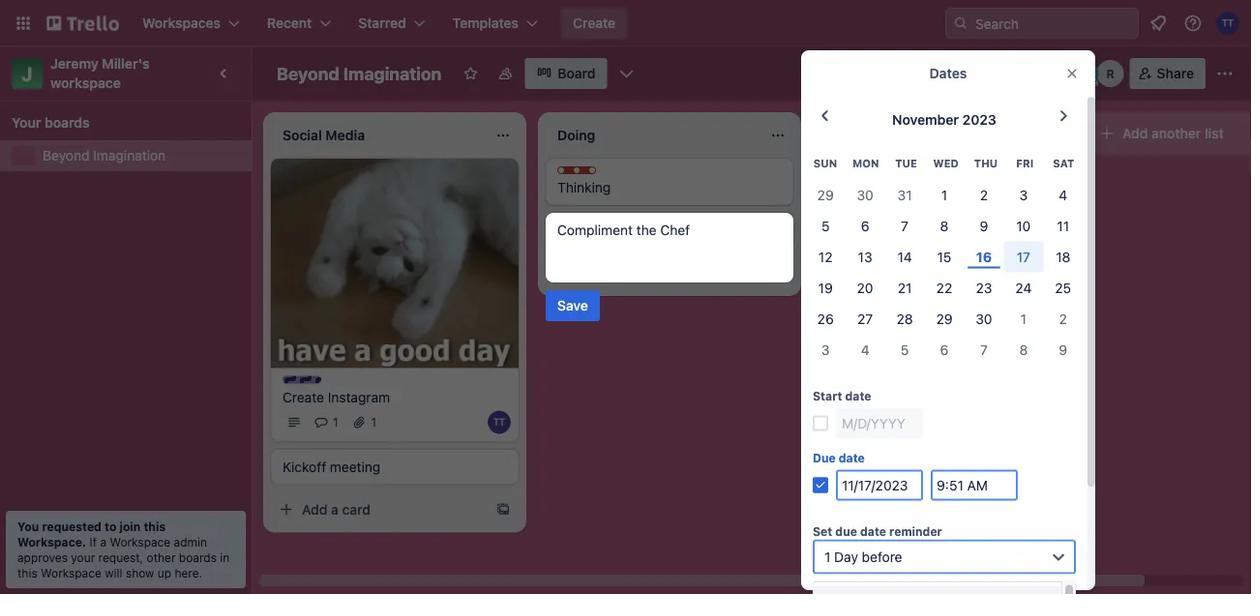 Task type: locate. For each thing, give the bounding box(es) containing it.
this inside if a workspace admin approves your request, other boards in this workspace will show up here.
[[17, 566, 37, 580]]

8 button
[[925, 210, 965, 241], [1004, 334, 1044, 365]]

create from template… image
[[771, 265, 786, 281]]

share button
[[1131, 58, 1206, 89]]

28 button
[[885, 303, 925, 334]]

add down the kickoff
[[302, 501, 328, 517]]

requested
[[42, 520, 102, 533]]

29 down '22' button in the right of the page
[[937, 311, 953, 327]]

add a card down "compliment the chef"
[[577, 265, 646, 281]]

change up move
[[835, 325, 884, 341]]

0 horizontal spatial 7 button
[[885, 210, 925, 241]]

0 vertical spatial edit
[[835, 255, 859, 271]]

10
[[1017, 218, 1031, 234]]

0 vertical spatial 29 button
[[806, 179, 846, 210]]

create button
[[562, 8, 628, 39]]

0 horizontal spatial 2 button
[[965, 179, 1004, 210]]

1 vertical spatial 1 button
[[1004, 303, 1044, 334]]

2 vertical spatial add a card
[[302, 501, 371, 517]]

0 horizontal spatial 8
[[941, 218, 949, 234]]

4 button
[[1044, 179, 1084, 210], [846, 334, 885, 365]]

open
[[835, 220, 869, 236]]

2 button down 25
[[1044, 303, 1084, 334]]

change for change cover
[[835, 325, 884, 341]]

add another list
[[1123, 125, 1224, 141]]

1 horizontal spatial create from template… image
[[1046, 176, 1061, 192]]

0 vertical spatial 7 button
[[885, 210, 925, 241]]

Search field
[[969, 9, 1139, 38]]

card up 14
[[873, 220, 901, 236]]

create
[[573, 15, 616, 31], [283, 389, 324, 405]]

join
[[120, 520, 141, 533]]

6 down members
[[941, 342, 949, 358]]

16
[[977, 249, 993, 265]]

edit
[[835, 255, 859, 271], [835, 429, 859, 445]]

0 vertical spatial 6
[[861, 218, 870, 234]]

change
[[835, 290, 884, 306], [835, 325, 884, 341]]

0 vertical spatial imagination
[[344, 63, 442, 84]]

meeting
[[330, 459, 381, 475]]

8 button up 15
[[925, 210, 965, 241]]

2 down 25 button
[[1060, 311, 1068, 327]]

terry turtle (terryturtle) image
[[488, 411, 511, 434]]

1 vertical spatial imagination
[[93, 148, 166, 164]]

create from template… image
[[1046, 176, 1061, 192], [496, 502, 511, 517]]

1 day before
[[825, 549, 903, 565]]

1 vertical spatial date
[[839, 451, 865, 465]]

create for create instagram
[[283, 389, 324, 405]]

0 horizontal spatial this
[[17, 566, 37, 580]]

add
[[1123, 125, 1149, 141], [852, 176, 878, 192], [577, 265, 603, 281], [302, 501, 328, 517]]

0 horizontal spatial 5 button
[[806, 210, 846, 241]]

19 button
[[806, 272, 846, 303]]

5 button up 12
[[806, 210, 846, 241]]

j
[[22, 62, 33, 85]]

0 horizontal spatial 9 button
[[965, 210, 1004, 241]]

1 vertical spatial 6 button
[[925, 334, 965, 365]]

add a card for compliment the chef
[[577, 265, 646, 281]]

0 horizontal spatial beyond
[[43, 148, 90, 164]]

3 for the right 3 button
[[1020, 187, 1028, 203]]

customize views image
[[617, 64, 637, 83]]

1 change from the top
[[835, 290, 884, 306]]

date down move
[[846, 390, 872, 403]]

1 horizontal spatial this
[[144, 520, 166, 533]]

0 horizontal spatial 3
[[822, 342, 830, 358]]

0 vertical spatial 3
[[1020, 187, 1028, 203]]

kickoff meeting link
[[283, 457, 507, 477]]

2 for the bottommost 2 button
[[1060, 311, 1068, 327]]

5 button down the 28
[[885, 334, 925, 365]]

26 button
[[806, 303, 846, 334]]

1 for top 1 button
[[942, 187, 948, 203]]

1 edit from the top
[[835, 255, 859, 271]]

1 horizontal spatial 5 button
[[885, 334, 925, 365]]

5
[[822, 218, 830, 234], [901, 342, 909, 358]]

add a card down kickoff meeting
[[302, 501, 371, 517]]

1 vertical spatial workspace
[[41, 566, 101, 580]]

5 button
[[806, 210, 846, 241], [885, 334, 925, 365]]

7 button down 23 "button"
[[965, 334, 1004, 365]]

14
[[898, 249, 913, 265]]

0 horizontal spatial 6 button
[[846, 210, 885, 241]]

6 up 13
[[861, 218, 870, 234]]

0 horizontal spatial 29
[[818, 187, 834, 203]]

6 button right the cover
[[925, 334, 965, 365]]

workspace.
[[17, 535, 86, 549]]

imagination inside beyond imagination link
[[93, 148, 166, 164]]

1 vertical spatial 4
[[861, 342, 870, 358]]

change for change members
[[835, 290, 884, 306]]

8 down "24" button
[[1020, 342, 1028, 358]]

terry turtle (terryturtle) image up next month icon
[[1047, 60, 1074, 87]]

this right join
[[144, 520, 166, 533]]

9 button
[[965, 210, 1004, 241], [1044, 334, 1084, 365]]

date for due date
[[839, 451, 865, 465]]

imagination inside beyond imagination text box
[[344, 63, 442, 84]]

fri
[[1017, 158, 1034, 170]]

9 button up 16
[[965, 210, 1004, 241]]

archive
[[835, 464, 883, 480]]

0 horizontal spatial 3 button
[[806, 334, 846, 365]]

beyond
[[277, 63, 340, 84], [43, 148, 90, 164]]

change up the 27
[[835, 290, 884, 306]]

29 button down "22"
[[925, 303, 965, 334]]

0 vertical spatial beyond imagination
[[277, 63, 442, 84]]

9 up 16
[[980, 218, 989, 234]]

0 vertical spatial add a card
[[852, 176, 921, 192]]

30 down 23 "button"
[[976, 311, 993, 327]]

you requested to join this workspace.
[[17, 520, 166, 549]]

due
[[836, 525, 858, 539]]

a right if at the left bottom of the page
[[100, 535, 107, 549]]

9
[[980, 218, 989, 234], [1060, 342, 1068, 358]]

0 horizontal spatial 1 button
[[925, 179, 965, 210]]

create up board
[[573, 15, 616, 31]]

0 vertical spatial 4 button
[[1044, 179, 1084, 210]]

edit for edit labels
[[835, 255, 859, 271]]

create for create
[[573, 15, 616, 31]]

30 button down mon
[[846, 179, 885, 210]]

date
[[846, 390, 872, 403], [839, 451, 865, 465], [861, 525, 887, 539]]

0 horizontal spatial 29 button
[[806, 179, 846, 210]]

create from template… image down "sat"
[[1046, 176, 1061, 192]]

8 for the rightmost 8 button
[[1020, 342, 1028, 358]]

2 vertical spatial add a card button
[[271, 494, 488, 525]]

dates
[[930, 65, 968, 81]]

5 left open at right top
[[822, 218, 830, 234]]

copy
[[835, 395, 868, 411]]

admin
[[174, 535, 207, 549]]

kickoff
[[283, 459, 326, 475]]

12
[[819, 249, 833, 265]]

Board name text field
[[267, 58, 452, 89]]

0 vertical spatial 2 button
[[965, 179, 1004, 210]]

4 down "sat"
[[1060, 187, 1068, 203]]

5 down the cover
[[901, 342, 909, 358]]

change inside button
[[835, 290, 884, 306]]

1 vertical spatial add a card button
[[546, 258, 763, 289]]

8 for the topmost 8 button
[[941, 218, 949, 234]]

2 change from the top
[[835, 325, 884, 341]]

6
[[861, 218, 870, 234], [941, 342, 949, 358]]

day
[[835, 549, 859, 565]]

29 down 'sun'
[[818, 187, 834, 203]]

1 horizontal spatial 8
[[1020, 342, 1028, 358]]

7 button up 14
[[885, 210, 925, 241]]

board link
[[525, 58, 608, 89]]

8 button down "24" button
[[1004, 334, 1044, 365]]

imagination
[[344, 63, 442, 84], [93, 148, 166, 164]]

november 2023
[[893, 112, 997, 128]]

terry turtle (terryturtle) image right open information menu icon
[[1217, 12, 1240, 35]]

jeremy miller's workspace
[[50, 56, 153, 91]]

0 horizontal spatial 4 button
[[846, 334, 885, 365]]

8
[[941, 218, 949, 234], [1020, 342, 1028, 358]]

0 vertical spatial change
[[835, 290, 884, 306]]

25
[[1056, 280, 1072, 296]]

1 vertical spatial 3 button
[[806, 334, 846, 365]]

22
[[937, 280, 953, 296]]

date down 'edit dates'
[[839, 451, 865, 465]]

1 vertical spatial 3
[[822, 342, 830, 358]]

your
[[12, 115, 41, 131]]

15
[[938, 249, 952, 265]]

23 button
[[965, 272, 1004, 303]]

0 vertical spatial 30 button
[[846, 179, 885, 210]]

1 horizontal spatial 2 button
[[1044, 303, 1084, 334]]

3 button up 10
[[1004, 179, 1044, 210]]

3 button down 26
[[806, 334, 846, 365]]

4 for 4 button to the bottom
[[861, 342, 870, 358]]

4
[[1060, 187, 1068, 203], [861, 342, 870, 358]]

request,
[[98, 551, 143, 564]]

1 vertical spatial 7
[[981, 342, 988, 358]]

edit labels
[[835, 255, 901, 271]]

next month image
[[1053, 105, 1076, 128]]

sun
[[814, 158, 838, 170]]

Add time text field
[[931, 470, 1019, 501]]

0 horizontal spatial 5
[[822, 218, 830, 234]]

30 down mon
[[857, 187, 874, 203]]

0 vertical spatial 30
[[857, 187, 874, 203]]

9 down 25 button
[[1060, 342, 1068, 358]]

0 vertical spatial terry turtle (terryturtle) image
[[1217, 12, 1240, 35]]

1 left day
[[825, 549, 831, 565]]

29 button
[[806, 179, 846, 210], [925, 303, 965, 334]]

1 vertical spatial create
[[283, 389, 324, 405]]

imagination left star or unstar board icon
[[344, 63, 442, 84]]

list
[[1205, 125, 1224, 141]]

9 button down 25 button
[[1044, 334, 1084, 365]]

0 vertical spatial 9
[[980, 218, 989, 234]]

0 horizontal spatial terry turtle (terryturtle) image
[[1047, 60, 1074, 87]]

filters button
[[958, 58, 1033, 89]]

0 vertical spatial 5
[[822, 218, 830, 234]]

0 vertical spatial 5 button
[[806, 210, 846, 241]]

date up 'before'
[[861, 525, 887, 539]]

9 for 9 'button' to the right
[[1060, 342, 1068, 358]]

1 vertical spatial 2
[[1060, 311, 1068, 327]]

1 button
[[925, 179, 965, 210], [1004, 303, 1044, 334]]

miller's
[[102, 56, 150, 72]]

last month image
[[814, 105, 837, 128]]

1 horizontal spatial 5
[[901, 342, 909, 358]]

add for add a card button associated with kickoff meeting
[[302, 501, 328, 517]]

0 vertical spatial 6 button
[[846, 210, 885, 241]]

close popover image
[[1065, 66, 1080, 81]]

3 down 26 button
[[822, 342, 830, 358]]

0 vertical spatial 2
[[981, 187, 989, 203]]

17
[[1017, 249, 1031, 265]]

1 down wed
[[942, 187, 948, 203]]

back to home image
[[46, 8, 119, 39]]

1 horizontal spatial imagination
[[344, 63, 442, 84]]

1 horizontal spatial 30 button
[[965, 303, 1004, 334]]

workspace down your
[[41, 566, 101, 580]]

rubyanndersson (rubyanndersson) image
[[1098, 60, 1125, 87]]

terry turtle (terryturtle) image
[[1217, 12, 1240, 35], [1047, 60, 1074, 87]]

1 vertical spatial beyond
[[43, 148, 90, 164]]

8 up 15
[[941, 218, 949, 234]]

7
[[902, 218, 909, 234], [981, 342, 988, 358]]

0 vertical spatial 3 button
[[1004, 179, 1044, 210]]

0 vertical spatial 8
[[941, 218, 949, 234]]

2 edit from the top
[[835, 429, 859, 445]]

7 down 23 "button"
[[981, 342, 988, 358]]

0 horizontal spatial boards
[[45, 115, 90, 131]]

up
[[158, 566, 171, 580]]

create down color: purple, title: none image
[[283, 389, 324, 405]]

3 down fri
[[1020, 187, 1028, 203]]

1 vertical spatial change
[[835, 325, 884, 341]]

workspace down join
[[110, 535, 171, 549]]

1 button down wed
[[925, 179, 965, 210]]

add left another on the right
[[1123, 125, 1149, 141]]

1 horizontal spatial 9
[[1060, 342, 1068, 358]]

3 for 3 button to the left
[[822, 342, 830, 358]]

change cover
[[835, 325, 923, 341]]

0 vertical spatial m/d/yyyy text field
[[837, 408, 924, 439]]

4 down the change cover
[[861, 342, 870, 358]]

will
[[105, 566, 122, 580]]

add for add another list button
[[1123, 125, 1149, 141]]

workspace
[[50, 75, 121, 91]]

open card
[[835, 220, 901, 236]]

6 button up 13
[[846, 210, 885, 241]]

M/D/YYYY text field
[[837, 408, 924, 439], [837, 470, 924, 501]]

1 vertical spatial 29 button
[[925, 303, 965, 334]]

1 button down 24 at the right top of the page
[[1004, 303, 1044, 334]]

0 horizontal spatial 4
[[861, 342, 870, 358]]

reminder
[[890, 525, 943, 539]]

27 button
[[846, 303, 885, 334]]

1 horizontal spatial 3
[[1020, 187, 1028, 203]]

this
[[144, 520, 166, 533], [17, 566, 37, 580]]

0 horizontal spatial 7
[[902, 218, 909, 234]]

20 button
[[846, 272, 885, 303]]

add up the save
[[577, 265, 603, 281]]

beyond imagination
[[277, 63, 442, 84], [43, 148, 166, 164]]

1 horizontal spatial 8 button
[[1004, 334, 1044, 365]]

0 vertical spatial beyond
[[277, 63, 340, 84]]

0 vertical spatial this
[[144, 520, 166, 533]]

boards down admin
[[179, 551, 217, 564]]

1 down "24" button
[[1021, 311, 1027, 327]]

0 horizontal spatial imagination
[[93, 148, 166, 164]]

1 vertical spatial 8
[[1020, 342, 1028, 358]]

your boards with 1 items element
[[12, 111, 230, 135]]

add a card down mon
[[852, 176, 921, 192]]

change inside button
[[835, 325, 884, 341]]

create from template… image for rightmost add a card button
[[1046, 176, 1061, 192]]

jeremy
[[50, 56, 99, 72]]

30 button down 23
[[965, 303, 1004, 334]]

1 vertical spatial 9 button
[[1044, 334, 1084, 365]]

7 down 31 button
[[902, 218, 909, 234]]

a down "compliment the chef"
[[606, 265, 614, 281]]

1 vertical spatial 8 button
[[1004, 334, 1044, 365]]

1 horizontal spatial add a card button
[[546, 258, 763, 289]]

1 horizontal spatial 29 button
[[925, 303, 965, 334]]

1 vertical spatial 30 button
[[965, 303, 1004, 334]]

0 horizontal spatial 8 button
[[925, 210, 965, 241]]

add down mon
[[852, 176, 878, 192]]

imagination down your boards with 1 items element
[[93, 148, 166, 164]]

this down approves
[[17, 566, 37, 580]]

star or unstar board image
[[463, 66, 479, 81]]

0 horizontal spatial 30
[[857, 187, 874, 203]]

boards right your
[[45, 115, 90, 131]]

board
[[558, 65, 596, 81]]

1 for the right 1 button
[[1021, 311, 1027, 327]]

due
[[813, 451, 836, 465]]

2 button down 'thu'
[[965, 179, 1004, 210]]

create inside button
[[573, 15, 616, 31]]

if
[[90, 535, 97, 549]]

1 vertical spatial this
[[17, 566, 37, 580]]

0 horizontal spatial 9
[[980, 218, 989, 234]]

add a card button for compliment the chef
[[546, 258, 763, 289]]

1 vertical spatial 6
[[941, 342, 949, 358]]

1 horizontal spatial 7 button
[[965, 334, 1004, 365]]

0 notifications image
[[1147, 12, 1171, 35]]

2 down 'thu'
[[981, 187, 989, 203]]

0 horizontal spatial workspace
[[41, 566, 101, 580]]

create from template… image down terry turtle (terryturtle) image
[[496, 502, 511, 517]]

29 button down 'sun'
[[806, 179, 846, 210]]

0 vertical spatial date
[[846, 390, 872, 403]]

30
[[857, 187, 874, 203], [976, 311, 993, 327]]

0 horizontal spatial beyond imagination
[[43, 148, 166, 164]]

thu
[[975, 158, 998, 170]]

1 horizontal spatial terry turtle (terryturtle) image
[[1217, 12, 1240, 35]]



Task type: vqa. For each thing, say whether or not it's contained in the screenshot.
bottommost 3
yes



Task type: describe. For each thing, give the bounding box(es) containing it.
change cover button
[[802, 318, 934, 349]]

save button
[[546, 290, 600, 321]]

1 horizontal spatial 4 button
[[1044, 179, 1084, 210]]

0 vertical spatial 8 button
[[925, 210, 965, 241]]

1 down the instagram
[[371, 416, 377, 429]]

r
[[1107, 67, 1115, 80]]

0 horizontal spatial 30 button
[[846, 179, 885, 210]]

1 vertical spatial 5
[[901, 342, 909, 358]]

set due date reminder
[[813, 525, 943, 539]]

jeremy miller (jeremymiller198) image
[[1072, 60, 1100, 87]]

show menu image
[[1216, 64, 1235, 83]]

if a workspace admin approves your request, other boards in this workspace will show up here.
[[17, 535, 230, 580]]

18
[[1056, 249, 1071, 265]]

1 vertical spatial beyond imagination
[[43, 148, 166, 164]]

29 for the bottom "29" button
[[937, 311, 953, 327]]

1 horizontal spatial workspace
[[110, 535, 171, 549]]

Compliment the Chef text field
[[558, 221, 782, 275]]

11 button
[[1044, 210, 1084, 241]]

17 button
[[1004, 241, 1044, 272]]

r button
[[1098, 60, 1125, 87]]

2 for the left 2 button
[[981, 187, 989, 203]]

here.
[[175, 566, 203, 580]]

this inside you requested to join this workspace.
[[144, 520, 166, 533]]

cover
[[887, 325, 923, 341]]

move
[[835, 360, 869, 376]]

open card link
[[802, 213, 913, 244]]

1 vertical spatial 5 button
[[885, 334, 925, 365]]

mon
[[853, 158, 880, 170]]

0 vertical spatial 9 button
[[965, 210, 1004, 241]]

1 for 1 day before
[[825, 549, 831, 565]]

instagram
[[328, 389, 390, 405]]

set
[[813, 525, 833, 539]]

date for start date
[[846, 390, 872, 403]]

wed
[[934, 158, 959, 170]]

labels
[[863, 255, 901, 271]]

thinking
[[558, 180, 611, 196]]

open information menu image
[[1184, 14, 1203, 33]]

1 vertical spatial 4 button
[[846, 334, 885, 365]]

1 horizontal spatial 1 button
[[1004, 303, 1044, 334]]

0 vertical spatial boards
[[45, 115, 90, 131]]

31 button
[[885, 179, 925, 210]]

card down "tue"
[[892, 176, 921, 192]]

kickoff meeting
[[283, 459, 381, 475]]

2 vertical spatial date
[[861, 525, 887, 539]]

add a card for kickoff meeting
[[302, 501, 371, 517]]

a inside if a workspace admin approves your request, other boards in this workspace will show up here.
[[100, 535, 107, 549]]

1 horizontal spatial 6 button
[[925, 334, 965, 365]]

other
[[147, 551, 176, 564]]

thoughts thinking
[[558, 167, 630, 196]]

1 vertical spatial 7 button
[[965, 334, 1004, 365]]

primary element
[[0, 0, 1252, 46]]

18 button
[[1044, 241, 1084, 272]]

4 for 4 button to the right
[[1060, 187, 1068, 203]]

1 m/d/yyyy text field from the top
[[837, 408, 924, 439]]

share
[[1158, 65, 1195, 81]]

23
[[976, 280, 993, 296]]

20
[[857, 280, 874, 296]]

a left 31
[[881, 176, 889, 192]]

search image
[[954, 15, 969, 31]]

14 button
[[885, 241, 925, 272]]

beyond imagination inside text box
[[277, 63, 442, 84]]

create from template… image for add a card button associated with kickoff meeting
[[496, 502, 511, 517]]

card down "compliment the chef"
[[617, 265, 646, 281]]

your boards
[[12, 115, 90, 131]]

show
[[126, 566, 154, 580]]

create instagram
[[283, 389, 390, 405]]

2 m/d/yyyy text field from the top
[[837, 470, 924, 501]]

11
[[1058, 218, 1070, 234]]

boards inside if a workspace admin approves your request, other boards in this workspace will show up here.
[[179, 551, 217, 564]]

add a card button for kickoff meeting
[[271, 494, 488, 525]]

tue
[[896, 158, 918, 170]]

move button
[[802, 352, 881, 383]]

add another list button
[[1088, 112, 1252, 155]]

thinking link
[[558, 178, 782, 198]]

before
[[862, 549, 903, 565]]

edit for edit dates
[[835, 429, 859, 445]]

beyond imagination link
[[43, 146, 240, 166]]

24
[[1016, 280, 1032, 296]]

15 button
[[925, 241, 965, 272]]

24 button
[[1004, 272, 1044, 303]]

color: purple, title: none image
[[283, 376, 321, 384]]

another
[[1152, 125, 1202, 141]]

13
[[858, 249, 873, 265]]

9 for 9 'button' to the top
[[980, 218, 989, 234]]

beyond inside text box
[[277, 63, 340, 84]]

chef
[[661, 222, 690, 238]]

0 vertical spatial 7
[[902, 218, 909, 234]]

approves
[[17, 551, 68, 564]]

31
[[898, 187, 913, 203]]

2 horizontal spatial add a card button
[[821, 168, 1038, 199]]

a down kickoff meeting
[[331, 501, 339, 517]]

2023
[[963, 112, 997, 128]]

compliment the chef
[[558, 222, 690, 238]]

22 button
[[925, 272, 965, 303]]

thoughts
[[577, 167, 630, 181]]

the
[[637, 222, 657, 238]]

0 horizontal spatial 6
[[861, 218, 870, 234]]

workspace visible image
[[498, 66, 514, 81]]

0 vertical spatial 1 button
[[925, 179, 965, 210]]

card down meeting
[[342, 501, 371, 517]]

compliment the chef link
[[558, 221, 782, 240]]

color: bold red, title: "thoughts" element
[[558, 167, 630, 181]]

29 for "29" button to the left
[[818, 187, 834, 203]]

10 button
[[1004, 210, 1044, 241]]

due date
[[813, 451, 865, 465]]

21 button
[[885, 272, 925, 303]]

add for add a card button related to compliment the chef
[[577, 265, 603, 281]]

30 for leftmost 30 "button"
[[857, 187, 874, 203]]

you
[[17, 520, 39, 533]]

save
[[558, 298, 588, 314]]

21
[[898, 280, 912, 296]]

start
[[813, 390, 843, 403]]

to
[[105, 520, 117, 533]]

1 horizontal spatial 6
[[941, 342, 949, 358]]

1 horizontal spatial 7
[[981, 342, 988, 358]]

1 horizontal spatial 3 button
[[1004, 179, 1044, 210]]

1 vertical spatial 2 button
[[1044, 303, 1084, 334]]

1 horizontal spatial 9 button
[[1044, 334, 1084, 365]]

add for rightmost add a card button
[[852, 176, 878, 192]]

copy button
[[802, 387, 879, 418]]

1 down create instagram
[[333, 416, 338, 429]]

25 button
[[1044, 272, 1084, 303]]

create instagram link
[[283, 388, 507, 407]]

30 for 30 "button" to the right
[[976, 311, 993, 327]]

1 vertical spatial terry turtle (terryturtle) image
[[1047, 60, 1074, 87]]

your
[[71, 551, 95, 564]]

change members
[[835, 290, 947, 306]]

automation image
[[923, 58, 951, 85]]

change members button
[[802, 283, 959, 314]]

19
[[819, 280, 833, 296]]



